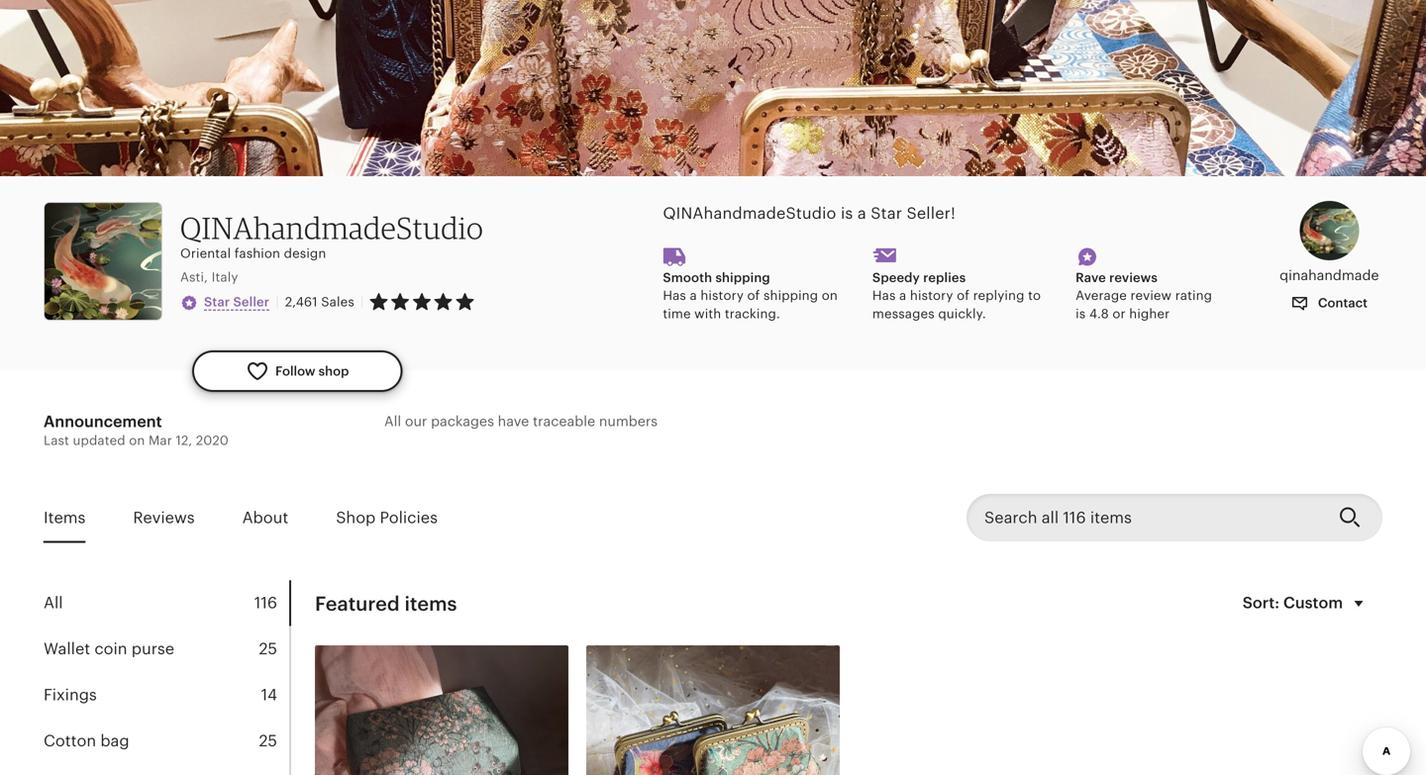 Task type: describe. For each thing, give the bounding box(es) containing it.
items link
[[44, 495, 86, 541]]

a for speedy replies has a history of replying to messages quickly.
[[900, 288, 907, 303]]

fashion
[[235, 246, 280, 261]]

| inside the | 2,461 sales |
[[360, 295, 364, 310]]

have
[[498, 414, 529, 429]]

follow shop
[[275, 364, 349, 379]]

contact
[[1315, 296, 1368, 310]]

with
[[695, 306, 722, 321]]

replying
[[974, 288, 1025, 303]]

asti,
[[180, 270, 208, 285]]

policies
[[380, 509, 438, 527]]

seller!
[[907, 205, 956, 223]]

shop
[[319, 364, 349, 379]]

history for with
[[701, 288, 744, 303]]

sales
[[321, 295, 355, 310]]

2020
[[196, 433, 229, 448]]

is inside rave reviews average review rating is 4.8 or higher
[[1076, 306, 1086, 321]]

higher
[[1130, 306, 1170, 321]]

custom
[[1284, 594, 1344, 612]]

coin
[[94, 641, 127, 658]]

last
[[44, 433, 69, 448]]

on inside smooth shipping has a history of shipping on time with tracking.
[[822, 288, 838, 303]]

italy
[[212, 270, 238, 285]]

all our packages have traceable numbers
[[384, 414, 658, 429]]

star inside button
[[204, 295, 230, 310]]

cotton bag
[[44, 733, 129, 750]]

star seller button
[[180, 292, 270, 312]]

quickly.
[[939, 306, 987, 321]]

qinahandmade image
[[1300, 201, 1360, 261]]

0 vertical spatial is
[[841, 205, 854, 223]]

our
[[405, 414, 427, 429]]

oriental
[[180, 246, 231, 261]]

sort: custom
[[1243, 594, 1344, 612]]

clutch bag shoulder bag green pink evening bag handmade ,japanese flower image
[[315, 646, 569, 776]]

history for quickly.
[[910, 288, 954, 303]]

chinese coin purse,object case,hand sewn in embroidered peony flower,mini silk bag,green blue image
[[587, 646, 840, 776]]

sort: custom button
[[1231, 581, 1383, 628]]

numbers
[[599, 414, 658, 429]]

qinahandmadestudio for qinahandmadestudio is a star seller!
[[663, 205, 837, 223]]

reviews
[[1110, 270, 1158, 285]]

1 vertical spatial shipping
[[764, 288, 819, 303]]

speedy
[[873, 270, 920, 285]]

sections tab list
[[44, 581, 291, 776]]

time
[[663, 306, 691, 321]]

qinahandmade
[[1280, 267, 1380, 283]]

or
[[1113, 306, 1126, 321]]

wallet
[[44, 641, 90, 658]]

tab containing wallet coin purse
[[44, 627, 289, 673]]

2,461 sales link
[[285, 295, 355, 310]]

reviews
[[133, 509, 195, 527]]

items
[[44, 509, 86, 527]]

qinahandmadestudio is a star seller!
[[663, 205, 956, 223]]

seller
[[233, 295, 270, 310]]

asti, italy
[[180, 270, 238, 285]]

has for has a history of replying to messages quickly.
[[873, 288, 896, 303]]

purse
[[132, 641, 174, 658]]

announcement last updated on mar 12, 2020
[[44, 413, 229, 448]]

5 tab from the top
[[44, 765, 289, 776]]

cotton
[[44, 733, 96, 750]]

shop
[[336, 509, 376, 527]]



Task type: vqa. For each thing, say whether or not it's contained in the screenshot.
Items link
yes



Task type: locate. For each thing, give the bounding box(es) containing it.
a inside speedy replies has a history of replying to messages quickly.
[[900, 288, 907, 303]]

a inside smooth shipping has a history of shipping on time with tracking.
[[690, 288, 697, 303]]

traceable
[[533, 414, 596, 429]]

12,
[[176, 433, 192, 448]]

1 horizontal spatial a
[[858, 205, 867, 223]]

2 history from the left
[[910, 288, 954, 303]]

0 vertical spatial star
[[871, 205, 903, 223]]

speedy replies has a history of replying to messages quickly.
[[873, 270, 1041, 321]]

announcement
[[44, 413, 162, 431]]

|
[[276, 294, 279, 310], [360, 295, 364, 310]]

of for replying
[[957, 288, 970, 303]]

2 horizontal spatial a
[[900, 288, 907, 303]]

all for all
[[44, 595, 63, 612]]

0 vertical spatial on
[[822, 288, 838, 303]]

replies
[[924, 270, 966, 285]]

has
[[663, 288, 687, 303], [873, 288, 896, 303]]

tracking.
[[725, 306, 781, 321]]

0 vertical spatial all
[[384, 414, 401, 429]]

1 horizontal spatial has
[[873, 288, 896, 303]]

a
[[858, 205, 867, 223], [690, 288, 697, 303], [900, 288, 907, 303]]

wallet coin purse
[[44, 641, 174, 658]]

packages
[[431, 414, 494, 429]]

bag
[[100, 733, 129, 750]]

0 horizontal spatial a
[[690, 288, 697, 303]]

updated
[[73, 433, 126, 448]]

1 history from the left
[[701, 288, 744, 303]]

history inside smooth shipping has a history of shipping on time with tracking.
[[701, 288, 744, 303]]

3 tab from the top
[[44, 673, 289, 719]]

2,461
[[285, 295, 318, 310]]

25 for wallet coin purse
[[259, 641, 277, 658]]

history up with
[[701, 288, 744, 303]]

a up messages
[[900, 288, 907, 303]]

follow shop button
[[192, 351, 403, 392]]

a for smooth shipping has a history of shipping on time with tracking.
[[690, 288, 697, 303]]

1 vertical spatial on
[[129, 433, 145, 448]]

review
[[1131, 288, 1172, 303]]

star down "asti, italy"
[[204, 295, 230, 310]]

tab containing all
[[44, 581, 289, 627]]

sort:
[[1243, 594, 1280, 612]]

4 tab from the top
[[44, 719, 289, 765]]

0 horizontal spatial star
[[204, 295, 230, 310]]

about
[[242, 509, 289, 527]]

qinahandmadestudio oriental fashion design
[[180, 209, 484, 261]]

qinahandmadestudio up smooth shipping has a history of shipping on time with tracking.
[[663, 205, 837, 223]]

1 vertical spatial star
[[204, 295, 230, 310]]

star_seller image
[[180, 294, 198, 312]]

all inside 'sections' tab list
[[44, 595, 63, 612]]

2 of from the left
[[957, 288, 970, 303]]

has inside speedy replies has a history of replying to messages quickly.
[[873, 288, 896, 303]]

featured items
[[315, 593, 457, 616]]

is left seller!
[[841, 205, 854, 223]]

on down qinahandmadestudio is a star seller!
[[822, 288, 838, 303]]

14
[[261, 687, 277, 704]]

25
[[259, 641, 277, 658], [259, 733, 277, 750]]

star left seller!
[[871, 205, 903, 223]]

reviews link
[[133, 495, 195, 541]]

design
[[284, 246, 326, 261]]

116
[[254, 595, 277, 612]]

1 tab from the top
[[44, 581, 289, 627]]

0 horizontal spatial all
[[44, 595, 63, 612]]

history down replies
[[910, 288, 954, 303]]

0 vertical spatial 25
[[259, 641, 277, 658]]

1 horizontal spatial all
[[384, 414, 401, 429]]

on inside announcement last updated on mar 12, 2020
[[129, 433, 145, 448]]

mar
[[149, 433, 172, 448]]

follow
[[275, 364, 316, 379]]

0 horizontal spatial is
[[841, 205, 854, 223]]

of for shipping
[[748, 288, 760, 303]]

has for has a history of shipping on time with tracking.
[[663, 288, 687, 303]]

25 down 14
[[259, 733, 277, 750]]

tab containing fixings
[[44, 673, 289, 719]]

1 horizontal spatial |
[[360, 295, 364, 310]]

about link
[[242, 495, 289, 541]]

to
[[1028, 288, 1041, 303]]

1 has from the left
[[663, 288, 687, 303]]

smooth shipping has a history of shipping on time with tracking.
[[663, 270, 838, 321]]

messages
[[873, 306, 935, 321]]

1 vertical spatial is
[[1076, 306, 1086, 321]]

2 has from the left
[[873, 288, 896, 303]]

featured
[[315, 593, 400, 616]]

0 horizontal spatial has
[[663, 288, 687, 303]]

0 horizontal spatial qinahandmadestudio
[[180, 209, 484, 246]]

0 horizontal spatial of
[[748, 288, 760, 303]]

of inside speedy replies has a history of replying to messages quickly.
[[957, 288, 970, 303]]

0 horizontal spatial on
[[129, 433, 145, 448]]

has inside smooth shipping has a history of shipping on time with tracking.
[[663, 288, 687, 303]]

1 horizontal spatial is
[[1076, 306, 1086, 321]]

average
[[1076, 288, 1127, 303]]

history
[[701, 288, 744, 303], [910, 288, 954, 303]]

qinahandmadestudio
[[663, 205, 837, 223], [180, 209, 484, 246]]

1 horizontal spatial qinahandmadestudio
[[663, 205, 837, 223]]

all for all our packages have traceable numbers
[[384, 414, 401, 429]]

rave
[[1076, 270, 1107, 285]]

contact button
[[1277, 285, 1383, 322]]

| left 2,461
[[276, 294, 279, 310]]

1 vertical spatial all
[[44, 595, 63, 612]]

fixings
[[44, 687, 97, 704]]

1 25 from the top
[[259, 641, 277, 658]]

25 for cotton bag
[[259, 733, 277, 750]]

1 horizontal spatial on
[[822, 288, 838, 303]]

rave reviews average review rating is 4.8 or higher
[[1076, 270, 1213, 321]]

1 horizontal spatial of
[[957, 288, 970, 303]]

of inside smooth shipping has a history of shipping on time with tracking.
[[748, 288, 760, 303]]

1 vertical spatial 25
[[259, 733, 277, 750]]

a down smooth
[[690, 288, 697, 303]]

all
[[384, 414, 401, 429], [44, 595, 63, 612]]

of
[[748, 288, 760, 303], [957, 288, 970, 303]]

has up time
[[663, 288, 687, 303]]

smooth
[[663, 270, 713, 285]]

0 vertical spatial shipping
[[716, 270, 771, 285]]

2 25 from the top
[[259, 733, 277, 750]]

star
[[871, 205, 903, 223], [204, 295, 230, 310]]

is
[[841, 205, 854, 223], [1076, 306, 1086, 321]]

rating
[[1176, 288, 1213, 303]]

shop policies
[[336, 509, 438, 527]]

items
[[405, 593, 457, 616]]

Search all 116 items text field
[[967, 495, 1324, 542]]

on left mar
[[129, 433, 145, 448]]

shipping
[[716, 270, 771, 285], [764, 288, 819, 303]]

star seller
[[204, 295, 270, 310]]

shop policies link
[[336, 495, 438, 541]]

1 of from the left
[[748, 288, 760, 303]]

on
[[822, 288, 838, 303], [129, 433, 145, 448]]

is left 4.8
[[1076, 306, 1086, 321]]

25 up 14
[[259, 641, 277, 658]]

tab containing cotton bag
[[44, 719, 289, 765]]

has down speedy
[[873, 288, 896, 303]]

all up wallet
[[44, 595, 63, 612]]

qinahandmadestudio up design
[[180, 209, 484, 246]]

qinahandmade link
[[1277, 201, 1383, 285]]

1 horizontal spatial star
[[871, 205, 903, 223]]

1 horizontal spatial history
[[910, 288, 954, 303]]

0 horizontal spatial history
[[701, 288, 744, 303]]

of up the quickly.
[[957, 288, 970, 303]]

of up tracking.
[[748, 288, 760, 303]]

history inside speedy replies has a history of replying to messages quickly.
[[910, 288, 954, 303]]

2 tab from the top
[[44, 627, 289, 673]]

0 horizontal spatial |
[[276, 294, 279, 310]]

qinahandmadestudio for qinahandmadestudio oriental fashion design
[[180, 209, 484, 246]]

tab
[[44, 581, 289, 627], [44, 627, 289, 673], [44, 673, 289, 719], [44, 719, 289, 765], [44, 765, 289, 776]]

| right sales
[[360, 295, 364, 310]]

a left seller!
[[858, 205, 867, 223]]

4.8
[[1090, 306, 1110, 321]]

all left "our"
[[384, 414, 401, 429]]

| 2,461 sales |
[[276, 294, 364, 310]]



